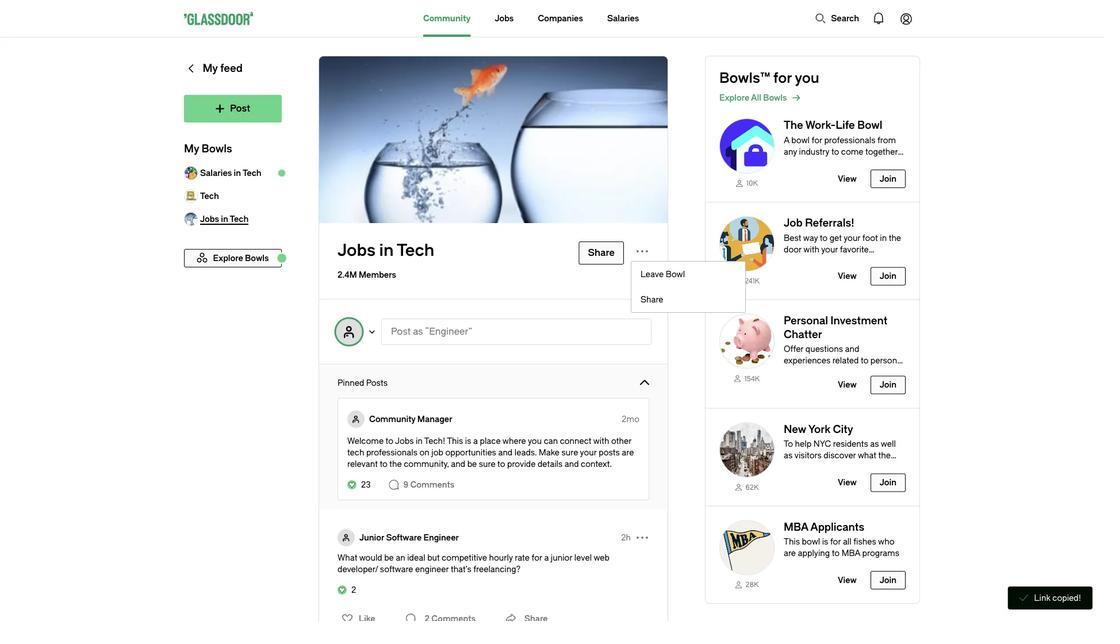 Task type: vqa. For each thing, say whether or not it's contained in the screenshot.


Task type: locate. For each thing, give the bounding box(es) containing it.
bowls up salaries in tech
[[202, 143, 232, 155]]

be down opportunities at the left of the page
[[467, 459, 477, 469]]

personal
[[784, 315, 828, 327]]

bowl right leave
[[666, 269, 685, 279]]

1 vertical spatial my
[[184, 143, 199, 155]]

1 vertical spatial are
[[784, 549, 796, 558]]

1 vertical spatial professionals
[[366, 448, 418, 457]]

0 horizontal spatial be
[[384, 553, 394, 562]]

toogle identity image up pinned
[[335, 318, 363, 346]]

be left "an"
[[384, 553, 394, 562]]

0 vertical spatial are
[[622, 448, 634, 457]]

0 horizontal spatial community
[[369, 414, 416, 424]]

the left community,
[[390, 459, 402, 469]]

jobs down community manager
[[395, 436, 414, 446]]

but
[[427, 553, 440, 562]]

bowl inside mba applicants this bowl is for all fishes who are applying to mba programs
[[802, 537, 820, 546]]

personal investment chatter offer questions and experiences related to personal finance and investments
[[784, 315, 904, 377]]

bowl right a
[[792, 135, 810, 145]]

comments
[[410, 480, 454, 489]]

0 vertical spatial jobs
[[495, 14, 514, 23]]

0 vertical spatial bowl
[[792, 135, 810, 145]]

1 vertical spatial be
[[384, 553, 394, 562]]

to inside mba applicants this bowl is for all fishes who are applying to mba programs
[[832, 549, 840, 558]]

a up opportunities at the left of the page
[[473, 436, 478, 446]]

1 horizontal spatial this
[[784, 537, 800, 546]]

1 image for bowl image from the top
[[719, 118, 775, 174]]

image for bowl image up 154k link
[[719, 314, 775, 369]]

my left the feed
[[203, 62, 218, 74]]

2 vertical spatial jobs
[[395, 436, 414, 446]]

0 vertical spatial sure
[[562, 448, 578, 457]]

to inside the personal investment chatter offer questions and experiences related to personal finance and investments
[[861, 356, 869, 365]]

to up the investments at the bottom of the page
[[861, 356, 869, 365]]

day-
[[845, 158, 863, 168]]

as right post
[[413, 326, 423, 337]]

this up applying
[[784, 537, 800, 546]]

world's
[[784, 462, 811, 472]]

0 horizontal spatial a
[[473, 436, 478, 446]]

professionals up come
[[824, 135, 876, 145]]

post as "engineer" button
[[381, 319, 652, 345]]

my
[[203, 62, 218, 74], [184, 143, 199, 155]]

community manager
[[369, 414, 452, 424]]

related
[[833, 356, 859, 365]]

0 horizontal spatial as
[[413, 326, 423, 337]]

62k
[[746, 483, 759, 491]]

for right rate
[[532, 553, 542, 562]]

0 vertical spatial professionals
[[824, 135, 876, 145]]

0 horizontal spatial sure
[[479, 459, 496, 469]]

explore
[[719, 93, 750, 102]]

most
[[813, 462, 833, 472]]

salaries in tech link
[[184, 162, 282, 185]]

my feed
[[203, 62, 243, 74]]

community,
[[404, 459, 449, 469]]

0 vertical spatial as
[[413, 326, 423, 337]]

to left come
[[832, 147, 839, 156]]

junior
[[551, 553, 572, 562]]

the up of
[[831, 158, 843, 168]]

for inside what would be an ideal but competitive hourly rate for a junior level web developer/ software engineer that's freelancing?
[[532, 553, 542, 562]]

0 vertical spatial bowl
[[858, 119, 882, 131]]

0 horizontal spatial my
[[184, 143, 199, 155]]

154k link
[[719, 374, 775, 383]]

1 vertical spatial mba
[[842, 549, 860, 558]]

1 vertical spatial tech
[[200, 191, 219, 201]]

1 horizontal spatial community
[[423, 14, 471, 23]]

2h
[[621, 533, 631, 542]]

bowls™
[[719, 70, 770, 86]]

as inside post as "engineer" button
[[413, 326, 423, 337]]

is inside mba applicants this bowl is for all fishes who are applying to mba programs
[[822, 537, 828, 546]]

a inside welcome to jobs in tech! this is a place where you can connect with other tech professionals on job opportunities and leads. make sure your posts are relevant to the community, and be sure to provide details and context.
[[473, 436, 478, 446]]

are down other
[[622, 448, 634, 457]]

toogle identity image
[[335, 318, 363, 346], [347, 411, 365, 428], [338, 529, 355, 546]]

0 horizontal spatial jobs
[[338, 241, 376, 260]]

1 horizontal spatial sure
[[562, 448, 578, 457]]

bowl
[[792, 135, 810, 145], [802, 537, 820, 546]]

0 horizontal spatial bowl
[[666, 269, 685, 279]]

all
[[751, 93, 761, 102]]

image for bowl image up 10k link at the top of page
[[719, 118, 775, 174]]

to right relevant
[[380, 459, 388, 469]]

1 horizontal spatial my
[[203, 62, 218, 74]]

1 horizontal spatial a
[[544, 553, 549, 562]]

bowls™ for you
[[719, 70, 819, 86]]

bowl up from on the top right of page
[[858, 119, 882, 131]]

other
[[611, 436, 632, 446]]

1 vertical spatial this
[[784, 537, 800, 546]]

2 vertical spatial tech
[[397, 241, 434, 260]]

is up applying
[[822, 537, 828, 546]]

1 vertical spatial bowl
[[802, 537, 820, 546]]

my feed link
[[184, 56, 282, 95]]

0 vertical spatial be
[[467, 459, 477, 469]]

to right applying
[[832, 549, 840, 558]]

mba up applying
[[784, 521, 808, 533]]

for left all
[[830, 537, 841, 546]]

together
[[866, 147, 898, 156]]

image for bowl image for mba applicants
[[719, 520, 775, 575]]

1 vertical spatial community
[[369, 414, 416, 424]]

you up explore all bowls link in the right of the page
[[795, 70, 819, 86]]

image for bowl image up the "241k" link
[[719, 216, 775, 271]]

0 vertical spatial this
[[447, 436, 463, 446]]

1 vertical spatial bowls
[[202, 143, 232, 155]]

bowls right all
[[763, 93, 787, 102]]

2 horizontal spatial jobs
[[495, 14, 514, 23]]

you inside welcome to jobs in tech! this is a place where you can connect with other tech professionals on job opportunities and leads. make sure your posts are relevant to the community, and be sure to provide details and context.
[[528, 436, 542, 446]]

0 horizontal spatial in
[[234, 168, 241, 178]]

"engineer"
[[425, 326, 472, 337]]

junior software engineer button
[[359, 532, 459, 543]]

0 horizontal spatial the
[[390, 459, 402, 469]]

0 vertical spatial a
[[473, 436, 478, 446]]

junior
[[359, 533, 384, 542]]

3 image for bowl image from the top
[[719, 314, 775, 369]]

154k
[[745, 375, 760, 383]]

mba down all
[[842, 549, 860, 558]]

the up the has
[[878, 451, 891, 460]]

9
[[403, 480, 408, 489]]

1 vertical spatial bowl
[[666, 269, 685, 279]]

0 horizontal spatial are
[[622, 448, 634, 457]]

1 vertical spatial in
[[379, 241, 394, 260]]

discuss
[[800, 158, 829, 168]]

finance
[[784, 367, 812, 377]]

1 horizontal spatial professionals
[[824, 135, 876, 145]]

to right welcome on the bottom left of the page
[[386, 436, 393, 446]]

1 horizontal spatial is
[[822, 537, 828, 546]]

the
[[831, 158, 843, 168], [878, 451, 891, 460], [390, 459, 402, 469]]

jobs for jobs
[[495, 14, 514, 23]]

1 horizontal spatial in
[[379, 241, 394, 260]]

a inside what would be an ideal but competitive hourly rate for a junior level web developer/ software engineer that's freelancing?
[[544, 553, 549, 562]]

rate
[[515, 553, 530, 562]]

image for bowl image for the work-life bowl
[[719, 118, 775, 174]]

1 horizontal spatial jobs
[[395, 436, 414, 446]]

community for community
[[423, 14, 471, 23]]

1 horizontal spatial are
[[784, 549, 796, 558]]

jobs link
[[495, 0, 514, 37]]

2 horizontal spatial in
[[416, 436, 423, 446]]

0 horizontal spatial mba
[[784, 521, 808, 533]]

bowl up applying
[[802, 537, 820, 546]]

web
[[594, 553, 610, 562]]

1 vertical spatial as
[[870, 439, 879, 449]]

0 horizontal spatial this
[[447, 436, 463, 446]]

is up opportunities at the left of the page
[[465, 436, 471, 446]]

0 horizontal spatial professionals
[[366, 448, 418, 457]]

details
[[538, 459, 563, 469]]

sure down opportunities at the left of the page
[[479, 459, 496, 469]]

in for salaries
[[234, 168, 241, 178]]

2h link
[[621, 532, 631, 543]]

my for my feed
[[203, 62, 218, 74]]

and up related
[[845, 344, 859, 354]]

feed
[[220, 62, 243, 74]]

1 horizontal spatial salaries
[[607, 14, 639, 23]]

community left jobs link
[[423, 14, 471, 23]]

in up members
[[379, 241, 394, 260]]

and right details
[[565, 459, 579, 469]]

1 vertical spatial is
[[822, 537, 828, 546]]

jobs left the companies
[[495, 14, 514, 23]]

0 horizontal spatial tech
[[200, 191, 219, 201]]

community up welcome on the bottom left of the page
[[369, 414, 416, 424]]

2 vertical spatial in
[[416, 436, 423, 446]]

4 image for bowl image from the top
[[719, 422, 775, 478]]

0 vertical spatial is
[[465, 436, 471, 446]]

0 vertical spatial tech
[[243, 168, 261, 178]]

of
[[830, 170, 838, 179]]

to inside the work-life bowl a bowl for professionals from any industry to come together and discuss the day-to-day happenings of work-life.
[[832, 147, 839, 156]]

2 horizontal spatial as
[[870, 439, 879, 449]]

engineer
[[415, 564, 449, 574]]

jobs for jobs in tech
[[338, 241, 376, 260]]

companies link
[[538, 0, 583, 37]]

as up what
[[870, 439, 879, 449]]

are left applying
[[784, 549, 796, 558]]

in
[[234, 168, 241, 178], [379, 241, 394, 260], [416, 436, 423, 446]]

place
[[480, 436, 501, 446]]

a left the junior
[[544, 553, 549, 562]]

a
[[473, 436, 478, 446], [544, 553, 549, 562]]

sure down the connect
[[562, 448, 578, 457]]

the
[[784, 119, 803, 131]]

0 vertical spatial salaries
[[607, 14, 639, 23]]

from
[[878, 135, 896, 145]]

and down any
[[784, 158, 798, 168]]

new
[[784, 423, 806, 435]]

image for bowl image up '62k' link
[[719, 422, 775, 478]]

leave bowl menu item
[[631, 262, 745, 287]]

0 vertical spatial in
[[234, 168, 241, 178]]

experiences
[[784, 356, 831, 365]]

bowls
[[763, 93, 787, 102], [202, 143, 232, 155]]

tech link
[[184, 185, 282, 208]]

help
[[795, 439, 812, 449]]

menu containing leave bowl
[[631, 261, 746, 313]]

image for bowl image up 28k link
[[719, 520, 775, 575]]

opportunities
[[445, 448, 496, 457]]

programs
[[862, 549, 899, 558]]

2 vertical spatial as
[[784, 451, 793, 460]]

professionals inside welcome to jobs in tech! this is a place where you can connect with other tech professionals on job opportunities and leads. make sure your posts are relevant to the community, and be sure to provide details and context.
[[366, 448, 418, 457]]

1 vertical spatial salaries
[[200, 168, 232, 178]]

1 horizontal spatial tech
[[243, 168, 261, 178]]

to right the has
[[897, 462, 904, 472]]

salaries link
[[607, 0, 639, 37]]

has
[[881, 462, 895, 472]]

2.4m members
[[338, 270, 396, 279]]

1 horizontal spatial you
[[795, 70, 819, 86]]

2 horizontal spatial tech
[[397, 241, 434, 260]]

my up salaries in tech link
[[184, 143, 199, 155]]

share menu item
[[631, 287, 745, 312]]

for
[[773, 70, 792, 86], [812, 135, 822, 145], [830, 537, 841, 546], [532, 553, 542, 562]]

1 horizontal spatial the
[[831, 158, 843, 168]]

0 horizontal spatial you
[[528, 436, 542, 446]]

professionals down welcome on the bottom left of the page
[[366, 448, 418, 457]]

jobs up '2.4m'
[[338, 241, 376, 260]]

2 image for bowl image from the top
[[719, 216, 775, 271]]

as down to
[[784, 451, 793, 460]]

link
[[1034, 593, 1051, 603]]

0 horizontal spatial salaries
[[200, 168, 232, 178]]

junior software engineer
[[359, 533, 459, 542]]

image for bowl image
[[719, 118, 775, 174], [719, 216, 775, 271], [719, 314, 775, 369], [719, 422, 775, 478], [719, 520, 775, 575]]

0 vertical spatial you
[[795, 70, 819, 86]]

developer/
[[338, 564, 378, 574]]

toogle identity image up welcome on the bottom left of the page
[[347, 411, 365, 428]]

this up opportunities at the left of the page
[[447, 436, 463, 446]]

1 horizontal spatial be
[[467, 459, 477, 469]]

1 vertical spatial a
[[544, 553, 549, 562]]

tech for salaries in tech
[[243, 168, 261, 178]]

the inside the work-life bowl a bowl for professionals from any industry to come together and discuss the day-to-day happenings of work-life.
[[831, 158, 843, 168]]

for up industry
[[812, 135, 822, 145]]

be inside welcome to jobs in tech! this is a place where you can connect with other tech professionals on job opportunities and leads. make sure your posts are relevant to the community, and be sure to provide details and context.
[[467, 459, 477, 469]]

1 vertical spatial you
[[528, 436, 542, 446]]

1 vertical spatial jobs
[[338, 241, 376, 260]]

menu
[[631, 261, 746, 313]]

is
[[465, 436, 471, 446], [822, 537, 828, 546]]

in up on
[[416, 436, 423, 446]]

0 horizontal spatial bowls
[[202, 143, 232, 155]]

city
[[866, 462, 879, 472]]

members
[[359, 270, 396, 279]]

0 vertical spatial bowls
[[763, 93, 787, 102]]

0 vertical spatial my
[[203, 62, 218, 74]]

sure
[[562, 448, 578, 457], [479, 459, 496, 469]]

where
[[503, 436, 526, 446]]

my bowls
[[184, 143, 232, 155]]

1 horizontal spatial bowls
[[763, 93, 787, 102]]

5 image for bowl image from the top
[[719, 520, 775, 575]]

you up leads.
[[528, 436, 542, 446]]

1 horizontal spatial bowl
[[858, 119, 882, 131]]

toogle identity image up what
[[338, 529, 355, 546]]

and inside the work-life bowl a bowl for professionals from any industry to come together and discuss the day-to-day happenings of work-life.
[[784, 158, 798, 168]]

in up tech link
[[234, 168, 241, 178]]

0 vertical spatial community
[[423, 14, 471, 23]]

2 horizontal spatial the
[[878, 451, 891, 460]]

0 horizontal spatial is
[[465, 436, 471, 446]]

manager
[[417, 414, 452, 424]]

bowl inside the work-life bowl a bowl for professionals from any industry to come together and discuss the day-to-day happenings of work-life.
[[858, 119, 882, 131]]

job
[[784, 217, 803, 229]]



Task type: describe. For each thing, give the bounding box(es) containing it.
copied!
[[1053, 593, 1081, 603]]

are inside mba applicants this bowl is for all fishes who are applying to mba programs
[[784, 549, 796, 558]]

freelancing?
[[473, 564, 521, 574]]

offer
[[784, 344, 804, 354]]

a
[[784, 135, 790, 145]]

pinned
[[338, 378, 364, 388]]

life
[[836, 119, 855, 131]]

in inside welcome to jobs in tech! this is a place where you can connect with other tech professionals on job opportunities and leads. make sure your posts are relevant to the community, and be sure to provide details and context.
[[416, 436, 423, 446]]

with
[[593, 436, 609, 446]]

on
[[420, 448, 429, 457]]

an
[[396, 553, 405, 562]]

is inside welcome to jobs in tech! this is a place where you can connect with other tech professionals on job opportunities and leads. make sure your posts are relevant to the community, and be sure to provide details and context.
[[465, 436, 471, 446]]

2mo
[[622, 414, 640, 424]]

are inside welcome to jobs in tech! this is a place where you can connect with other tech professionals on job opportunities and leads. make sure your posts are relevant to the community, and be sure to provide details and context.
[[622, 448, 634, 457]]

what
[[338, 553, 357, 562]]

work-
[[805, 119, 836, 131]]

any
[[784, 147, 797, 156]]

my for my bowls
[[184, 143, 199, 155]]

this inside mba applicants this bowl is for all fishes who are applying to mba programs
[[784, 537, 800, 546]]

for inside the work-life bowl a bowl for professionals from any industry to come together and discuss the day-to-day happenings of work-life.
[[812, 135, 822, 145]]

make
[[539, 448, 560, 457]]

jobs inside welcome to jobs in tech! this is a place where you can connect with other tech professionals on job opportunities and leads. make sure your posts are relevant to the community, and be sure to provide details and context.
[[395, 436, 414, 446]]

to inside new york city to help nyc residents as well as visitors discover what the world's most popular city has to offer!
[[897, 462, 904, 472]]

relevant
[[347, 459, 378, 469]]

bowl inside the work-life bowl a bowl for professionals from any industry to come together and discuss the day-to-day happenings of work-life.
[[792, 135, 810, 145]]

can
[[544, 436, 558, 446]]

hourly
[[489, 553, 513, 562]]

competitive
[[442, 553, 487, 562]]

who
[[878, 537, 895, 546]]

applicants
[[810, 521, 864, 533]]

come
[[841, 147, 864, 156]]

york
[[808, 423, 831, 435]]

popular
[[835, 462, 864, 472]]

leave bowl
[[641, 269, 685, 279]]

all
[[843, 537, 852, 546]]

posts
[[599, 448, 620, 457]]

and down "where" on the bottom left of the page
[[498, 448, 513, 457]]

would
[[359, 553, 382, 562]]

professionals inside the work-life bowl a bowl for professionals from any industry to come together and discuss the day-to-day happenings of work-life.
[[824, 135, 876, 145]]

post as "engineer"
[[391, 326, 472, 337]]

new york city to help nyc residents as well as visitors discover what the world's most popular city has to offer!
[[784, 423, 904, 483]]

1 vertical spatial toogle identity image
[[347, 411, 365, 428]]

day
[[874, 158, 888, 168]]

10k link
[[719, 178, 775, 188]]

to left 'provide'
[[498, 459, 505, 469]]

0 vertical spatial toogle identity image
[[335, 318, 363, 346]]

the inside new york city to help nyc residents as well as visitors discover what the world's most popular city has to offer!
[[878, 451, 891, 460]]

1 horizontal spatial as
[[784, 451, 793, 460]]

tech
[[347, 448, 364, 457]]

jobs in tech
[[338, 241, 434, 260]]

bowl inside "menu item"
[[666, 269, 685, 279]]

23
[[361, 480, 371, 489]]

241k link
[[719, 276, 775, 286]]

nyc
[[814, 439, 831, 449]]

welcome
[[347, 436, 384, 446]]

2
[[351, 585, 356, 595]]

and down experiences
[[814, 367, 829, 377]]

visitors
[[794, 451, 822, 460]]

investments
[[831, 367, 877, 377]]

image for bowl image for job referrals!
[[719, 216, 775, 271]]

city
[[833, 423, 853, 435]]

tech for jobs in tech
[[397, 241, 434, 260]]

image for bowl image for personal investment chatter
[[719, 314, 775, 369]]

2.4m
[[338, 270, 357, 279]]

1 horizontal spatial mba
[[842, 549, 860, 558]]

the inside welcome to jobs in tech! this is a place where you can connect with other tech professionals on job opportunities and leads. make sure your posts are relevant to the community, and be sure to provide details and context.
[[390, 459, 402, 469]]

happenings
[[784, 170, 828, 179]]

that's
[[451, 564, 471, 574]]

salaries for salaries in tech
[[200, 168, 232, 178]]

be inside what would be an ideal but competitive hourly rate for a junior level web developer/ software engineer that's freelancing?
[[384, 553, 394, 562]]

provide
[[507, 459, 536, 469]]

work-
[[840, 170, 862, 179]]

for up "explore all bowls"
[[773, 70, 792, 86]]

questions
[[806, 344, 843, 354]]

context.
[[581, 459, 612, 469]]

salaries in tech
[[200, 168, 261, 178]]

28k
[[746, 581, 759, 589]]

to-
[[863, 158, 874, 168]]

chatter
[[784, 328, 822, 340]]

image for bowl image for new york city
[[719, 422, 775, 478]]

for inside mba applicants this bowl is for all fishes who are applying to mba programs
[[830, 537, 841, 546]]

explore all bowls link
[[719, 91, 920, 105]]

62k link
[[719, 482, 775, 492]]

investment
[[831, 315, 888, 327]]

2 vertical spatial toogle identity image
[[338, 529, 355, 546]]

the work-life bowl a bowl for professionals from any industry to come together and discuss the day-to-day happenings of work-life.
[[784, 119, 898, 179]]

your
[[580, 448, 597, 457]]

to
[[784, 439, 793, 449]]

what would be an ideal but competitive hourly rate for a junior level web developer/ software engineer that's freelancing?
[[338, 553, 610, 574]]

1 vertical spatial sure
[[479, 459, 496, 469]]

companies
[[538, 14, 583, 23]]

post
[[391, 326, 411, 337]]

ideal
[[407, 553, 425, 562]]

10k
[[747, 179, 758, 187]]

residents
[[833, 439, 868, 449]]

241k
[[745, 277, 760, 285]]

community for community manager
[[369, 414, 416, 424]]

this inside welcome to jobs in tech! this is a place where you can connect with other tech professionals on job opportunities and leads. make sure your posts are relevant to the community, and be sure to provide details and context.
[[447, 436, 463, 446]]

explore all bowls
[[719, 93, 787, 102]]

life.
[[862, 170, 876, 179]]

link copied!
[[1034, 593, 1081, 603]]

and down opportunities at the left of the page
[[451, 459, 465, 469]]

9 comments
[[403, 480, 454, 489]]

referrals!
[[805, 217, 855, 229]]

salaries for salaries
[[607, 14, 639, 23]]

software
[[386, 533, 422, 542]]

0 vertical spatial mba
[[784, 521, 808, 533]]

in for jobs
[[379, 241, 394, 260]]

well
[[881, 439, 896, 449]]

engineer
[[424, 533, 459, 542]]

personal
[[871, 356, 904, 365]]

posts
[[366, 378, 388, 388]]



